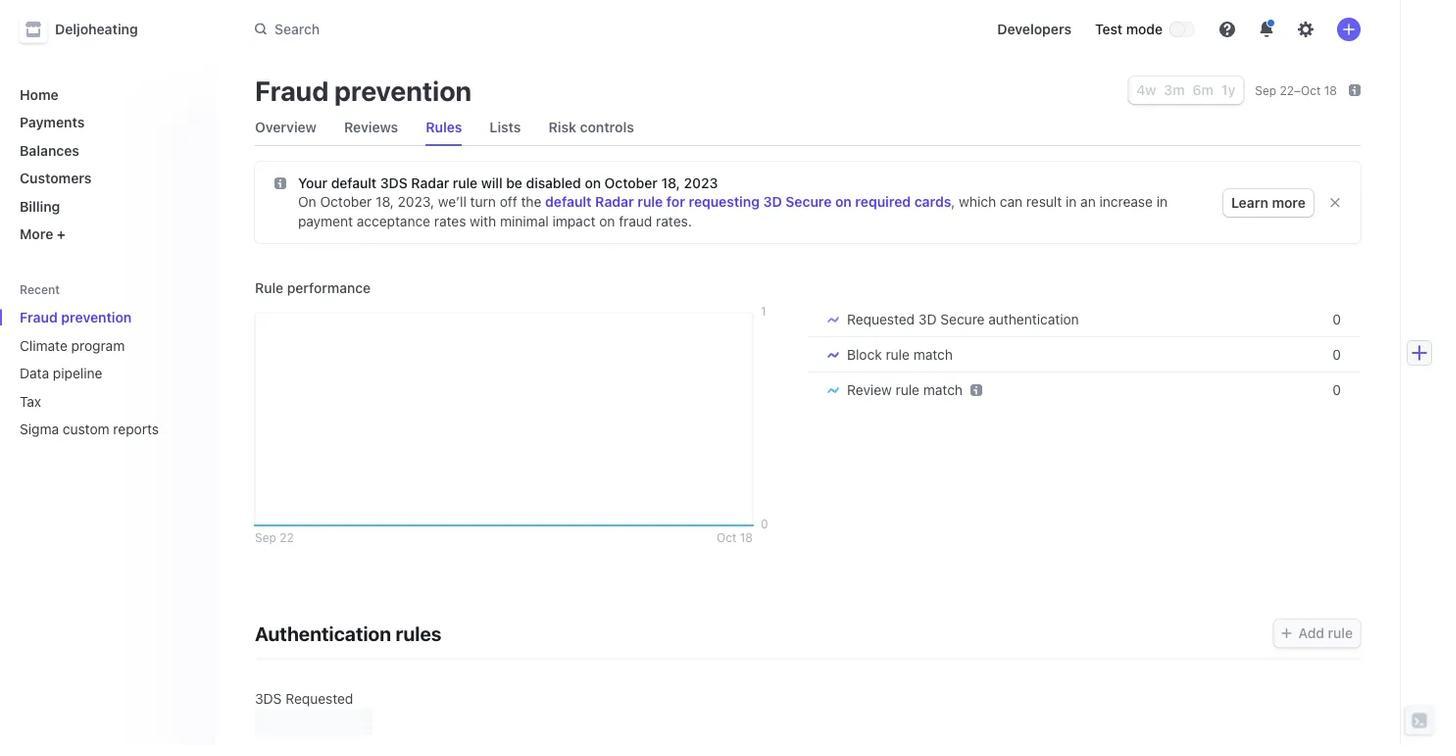 Task type: describe. For each thing, give the bounding box(es) containing it.
your default 3ds radar rule will be disabled on october 18, 2023
[[298, 175, 718, 191]]

learn
[[1232, 195, 1269, 211]]

0 for requested 3d secure authentication
[[1333, 311, 1342, 328]]

0 horizontal spatial october
[[320, 194, 372, 210]]

0 for block rule match
[[1333, 347, 1342, 363]]

1 horizontal spatial radar
[[595, 194, 634, 210]]

an
[[1081, 194, 1096, 210]]

3m button
[[1165, 82, 1185, 98]]

rules
[[426, 119, 462, 135]]

data pipeline link
[[12, 357, 173, 389]]

0 vertical spatial 18,
[[661, 175, 681, 191]]

on october 18, 2023, we'll turn off the default radar rule for requesting 3d secure on required cards
[[298, 194, 952, 210]]

4w 3m 6m 1y
[[1137, 82, 1236, 98]]

overview
[[255, 119, 317, 135]]

data pipeline
[[20, 365, 102, 382]]

for
[[667, 194, 685, 210]]

4w button
[[1137, 82, 1157, 98]]

requested 3d secure authentication
[[847, 311, 1080, 328]]

1y button
[[1222, 82, 1236, 98]]

program
[[71, 337, 125, 354]]

fraud inside recent element
[[20, 309, 58, 326]]

fraud
[[619, 213, 653, 230]]

billing link
[[12, 190, 200, 222]]

climate
[[20, 337, 68, 354]]

,
[[952, 194, 956, 210]]

2023
[[684, 175, 718, 191]]

data
[[20, 365, 49, 382]]

on inside , which can result in an increase in payment acceptance rates with minimal impact on fraud rates.
[[600, 213, 615, 230]]

test mode
[[1096, 21, 1163, 37]]

rule
[[255, 280, 284, 296]]

balances
[[20, 142, 79, 158]]

reviews
[[344, 119, 398, 135]]

balances link
[[12, 134, 200, 166]]

fraud prevention link
[[12, 302, 173, 333]]

payments link
[[12, 106, 200, 138]]

rules
[[396, 622, 442, 645]]

custom
[[63, 421, 110, 437]]

billing
[[20, 198, 60, 214]]

0 vertical spatial fraud prevention
[[255, 74, 472, 106]]

lists
[[490, 119, 521, 135]]

0 horizontal spatial 18,
[[376, 194, 394, 210]]

authentication
[[255, 622, 391, 645]]

6m
[[1193, 82, 1214, 98]]

3ds requested
[[255, 691, 353, 707]]

oct
[[1301, 84, 1321, 98]]

which
[[959, 194, 997, 210]]

developers link
[[990, 14, 1080, 45]]

risk controls link
[[541, 114, 642, 141]]

prevention inside recent element
[[61, 309, 132, 326]]

be
[[506, 175, 523, 191]]

on
[[298, 194, 316, 210]]

review rule match
[[847, 382, 963, 398]]

impact
[[553, 213, 596, 230]]

tax
[[20, 393, 41, 409]]

1 in from the left
[[1066, 194, 1077, 210]]

default radar rule for requesting 3d secure on required cards link
[[545, 194, 952, 210]]

0 horizontal spatial radar
[[411, 175, 449, 191]]

notifications image
[[1259, 22, 1275, 37]]

1 horizontal spatial prevention
[[335, 74, 472, 106]]

can
[[1000, 194, 1023, 210]]

rule for add rule
[[1329, 625, 1353, 641]]

rule for block rule match
[[886, 347, 910, 363]]

turn
[[470, 194, 496, 210]]

developers
[[998, 21, 1072, 37]]

performance
[[287, 280, 371, 296]]

rule for review rule match
[[896, 382, 920, 398]]

Search search field
[[243, 12, 796, 47]]

tab list containing overview
[[247, 110, 1361, 146]]

4w
[[1137, 82, 1157, 98]]

1 vertical spatial on
[[836, 194, 852, 210]]

1 vertical spatial requested
[[286, 691, 353, 707]]

increase
[[1100, 194, 1153, 210]]

pipeline
[[53, 365, 102, 382]]

customers link
[[12, 162, 200, 194]]

rates
[[434, 213, 466, 230]]

, which can result in an increase in payment acceptance rates with minimal impact on fraud rates.
[[298, 194, 1168, 230]]

+
[[57, 226, 66, 242]]

add rule
[[1299, 625, 1353, 641]]

0 horizontal spatial 3ds
[[255, 691, 282, 707]]

settings image
[[1299, 22, 1314, 37]]



Task type: vqa. For each thing, say whether or not it's contained in the screenshot.
topmost "OR"
no



Task type: locate. For each thing, give the bounding box(es) containing it.
default up impact
[[545, 194, 592, 210]]

acceptance
[[357, 213, 431, 230]]

the
[[521, 194, 542, 210]]

1 vertical spatial prevention
[[61, 309, 132, 326]]

0 vertical spatial requested
[[847, 311, 915, 328]]

rule up fraud
[[638, 194, 663, 210]]

recent
[[20, 283, 60, 296]]

home
[[20, 86, 59, 102]]

block
[[847, 347, 882, 363]]

lists link
[[482, 114, 529, 141]]

october
[[605, 175, 658, 191], [320, 194, 372, 210]]

sep
[[1256, 84, 1277, 98]]

1 vertical spatial october
[[320, 194, 372, 210]]

3d up block rule match
[[919, 311, 937, 328]]

fraud up overview
[[255, 74, 329, 106]]

18
[[1325, 84, 1338, 98]]

1y
[[1222, 82, 1236, 98]]

0 vertical spatial 3ds
[[380, 175, 408, 191]]

0 vertical spatial on
[[585, 175, 601, 191]]

rates.
[[656, 213, 692, 230]]

reports
[[113, 421, 159, 437]]

fraud down recent
[[20, 309, 58, 326]]

secure left required
[[786, 194, 832, 210]]

rule right add
[[1329, 625, 1353, 641]]

0 horizontal spatial default
[[331, 175, 377, 191]]

22
[[1280, 84, 1295, 98]]

3 0 from the top
[[1333, 382, 1342, 398]]

overview link
[[247, 114, 325, 141]]

in left the an
[[1066, 194, 1077, 210]]

0 horizontal spatial prevention
[[61, 309, 132, 326]]

3d
[[764, 194, 782, 210], [919, 311, 937, 328]]

1 vertical spatial 3ds
[[255, 691, 282, 707]]

recent element
[[0, 302, 216, 445]]

required
[[856, 194, 911, 210]]

rule down block rule match
[[896, 382, 920, 398]]

2 0 from the top
[[1333, 347, 1342, 363]]

requesting
[[689, 194, 760, 210]]

radar up 2023,
[[411, 175, 449, 191]]

0 for review rule match
[[1333, 382, 1342, 398]]

2023,
[[398, 194, 434, 210]]

sigma custom reports link
[[12, 413, 173, 445]]

1 vertical spatial radar
[[595, 194, 634, 210]]

search
[[275, 21, 320, 37]]

1 horizontal spatial secure
[[941, 311, 985, 328]]

0 vertical spatial prevention
[[335, 74, 472, 106]]

more
[[1273, 195, 1306, 211]]

match up review rule match
[[914, 347, 953, 363]]

0 horizontal spatial fraud
[[20, 309, 58, 326]]

2 in from the left
[[1157, 194, 1168, 210]]

radar
[[411, 175, 449, 191], [595, 194, 634, 210]]

1 vertical spatial fraud
[[20, 309, 58, 326]]

0 vertical spatial default
[[331, 175, 377, 191]]

default right your
[[331, 175, 377, 191]]

climate program link
[[12, 330, 173, 361]]

rule right block
[[886, 347, 910, 363]]

more +
[[20, 226, 66, 242]]

2 vertical spatial 0
[[1333, 382, 1342, 398]]

sigma
[[20, 421, 59, 437]]

fraud prevention up reviews
[[255, 74, 472, 106]]

2 vertical spatial on
[[600, 213, 615, 230]]

0 horizontal spatial secure
[[786, 194, 832, 210]]

0 vertical spatial fraud
[[255, 74, 329, 106]]

controls
[[580, 119, 634, 135]]

radar up fraud
[[595, 194, 634, 210]]

block rule match
[[847, 347, 953, 363]]

in right increase
[[1157, 194, 1168, 210]]

sigma custom reports
[[20, 421, 159, 437]]

0 vertical spatial secure
[[786, 194, 832, 210]]

tab list
[[247, 110, 1361, 146]]

svg image
[[275, 178, 286, 189]]

home link
[[12, 78, 200, 110]]

18, up for
[[661, 175, 681, 191]]

18, up 'acceptance'
[[376, 194, 394, 210]]

climate program
[[20, 337, 125, 354]]

1 vertical spatial 3d
[[919, 311, 937, 328]]

–
[[1295, 84, 1301, 98]]

0 vertical spatial match
[[914, 347, 953, 363]]

more
[[20, 226, 53, 242]]

deljoheating
[[55, 21, 138, 37]]

3m
[[1165, 82, 1185, 98]]

learn more
[[1232, 195, 1306, 211]]

1 horizontal spatial fraud prevention
[[255, 74, 472, 106]]

0 horizontal spatial in
[[1066, 194, 1077, 210]]

secure left "authentication"
[[941, 311, 985, 328]]

3ds down authentication
[[255, 691, 282, 707]]

disabled
[[526, 175, 581, 191]]

mode
[[1127, 21, 1163, 37]]

authentication rules
[[255, 622, 442, 645]]

match for block rule match
[[914, 347, 953, 363]]

your
[[298, 175, 328, 191]]

payment
[[298, 213, 353, 230]]

with
[[470, 213, 496, 230]]

1 vertical spatial 0
[[1333, 347, 1342, 363]]

october up payment
[[320, 194, 372, 210]]

on left required
[[836, 194, 852, 210]]

prevention up reviews
[[335, 74, 472, 106]]

0 horizontal spatial fraud prevention
[[20, 309, 132, 326]]

will
[[481, 175, 503, 191]]

18,
[[661, 175, 681, 191], [376, 194, 394, 210]]

learn more link
[[1224, 189, 1314, 217]]

1 vertical spatial match
[[924, 382, 963, 398]]

1 horizontal spatial 18,
[[661, 175, 681, 191]]

6m button
[[1193, 82, 1214, 98]]

3ds up 2023,
[[380, 175, 408, 191]]

requested down authentication
[[286, 691, 353, 707]]

review
[[847, 382, 892, 398]]

Search text field
[[243, 12, 796, 47]]

risk controls
[[549, 119, 634, 135]]

add rule button
[[1275, 620, 1361, 648]]

sep 22 – oct 18
[[1256, 84, 1338, 98]]

result
[[1027, 194, 1062, 210]]

rule performance
[[255, 280, 371, 296]]

1 horizontal spatial 3ds
[[380, 175, 408, 191]]

1 vertical spatial fraud prevention
[[20, 309, 132, 326]]

secure
[[786, 194, 832, 210], [941, 311, 985, 328]]

3d right requesting
[[764, 194, 782, 210]]

on
[[585, 175, 601, 191], [836, 194, 852, 210], [600, 213, 615, 230]]

1 horizontal spatial requested
[[847, 311, 915, 328]]

1 0 from the top
[[1333, 311, 1342, 328]]

risk
[[549, 119, 577, 135]]

prevention up 'program'
[[61, 309, 132, 326]]

fraud
[[255, 74, 329, 106], [20, 309, 58, 326]]

match for review rule match
[[924, 382, 963, 398]]

on up on october 18, 2023, we'll turn off the default radar rule for requesting 3d secure on required cards
[[585, 175, 601, 191]]

0 vertical spatial radar
[[411, 175, 449, 191]]

fraud prevention inside fraud prevention link
[[20, 309, 132, 326]]

1 horizontal spatial fraud
[[255, 74, 329, 106]]

help image
[[1220, 22, 1236, 37]]

1 horizontal spatial october
[[605, 175, 658, 191]]

october up on october 18, 2023, we'll turn off the default radar rule for requesting 3d secure on required cards
[[605, 175, 658, 191]]

payments
[[20, 114, 85, 130]]

authentication
[[989, 311, 1080, 328]]

rules link
[[418, 114, 470, 141]]

off
[[500, 194, 518, 210]]

1 horizontal spatial default
[[545, 194, 592, 210]]

requested
[[847, 311, 915, 328], [286, 691, 353, 707]]

recent navigation links element
[[0, 281, 216, 445]]

0 vertical spatial 0
[[1333, 311, 1342, 328]]

1 horizontal spatial 3d
[[919, 311, 937, 328]]

0 vertical spatial october
[[605, 175, 658, 191]]

tax link
[[12, 385, 173, 417]]

1 vertical spatial 18,
[[376, 194, 394, 210]]

match down block rule match
[[924, 382, 963, 398]]

1 vertical spatial secure
[[941, 311, 985, 328]]

default
[[331, 175, 377, 191], [545, 194, 592, 210]]

1 horizontal spatial in
[[1157, 194, 1168, 210]]

rule up we'll
[[453, 175, 478, 191]]

add
[[1299, 625, 1325, 641]]

deljoheating button
[[20, 16, 158, 43]]

1 vertical spatial default
[[545, 194, 592, 210]]

minimal
[[500, 213, 549, 230]]

rule inside add rule button
[[1329, 625, 1353, 641]]

fraud prevention up climate program
[[20, 309, 132, 326]]

0 horizontal spatial requested
[[286, 691, 353, 707]]

0 vertical spatial 3d
[[764, 194, 782, 210]]

on down on october 18, 2023, we'll turn off the default radar rule for requesting 3d secure on required cards
[[600, 213, 615, 230]]

core navigation links element
[[12, 78, 200, 250]]

reviews link
[[336, 114, 406, 141]]

3ds
[[380, 175, 408, 191], [255, 691, 282, 707]]

test
[[1096, 21, 1123, 37]]

0 horizontal spatial 3d
[[764, 194, 782, 210]]

rule
[[453, 175, 478, 191], [638, 194, 663, 210], [886, 347, 910, 363], [896, 382, 920, 398], [1329, 625, 1353, 641]]

requested up block
[[847, 311, 915, 328]]

0
[[1333, 311, 1342, 328], [1333, 347, 1342, 363], [1333, 382, 1342, 398]]



